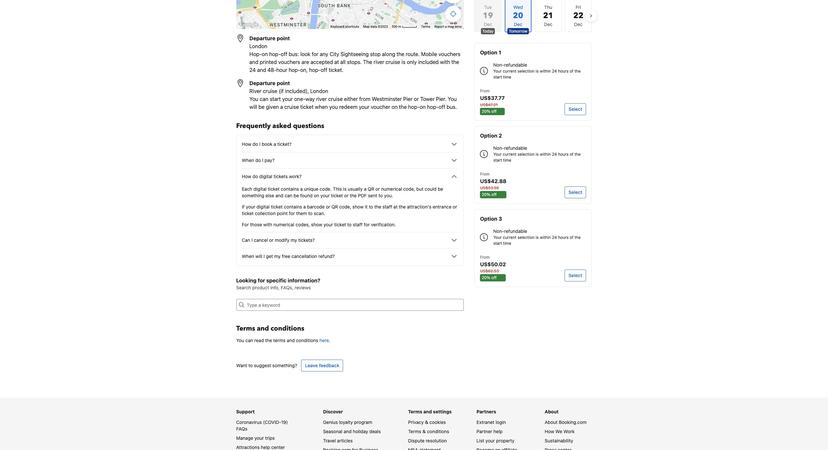 Task type: describe. For each thing, give the bounding box(es) containing it.
non- for 3
[[493, 229, 504, 234]]

how do digital tickets work? element
[[242, 181, 458, 228]]

looking for specific information? search product info, faqs, reviews
[[236, 278, 320, 291]]

21
[[543, 10, 553, 21]]

selection for 1
[[518, 69, 535, 74]]

list your property
[[477, 439, 515, 444]]

hop- down tower
[[427, 104, 439, 110]]

leave
[[305, 363, 318, 369]]

google image
[[238, 20, 260, 29]]

1 horizontal spatial you
[[249, 96, 258, 102]]

or down usually
[[344, 193, 349, 199]]

fri 22 dec
[[573, 4, 584, 27]]

mobile
[[421, 51, 437, 57]]

from us$37.77 us$47.21 20% off
[[480, 89, 505, 114]]

how do digital tickets work?
[[242, 174, 302, 180]]

how for how we work
[[545, 429, 554, 435]]

i for get
[[264, 254, 265, 260]]

and right terms
[[287, 338, 295, 344]]

something?
[[272, 363, 297, 369]]

or right 'barcode' at the top of the page
[[326, 204, 330, 210]]

when will i get my free cancellation refund?
[[242, 254, 335, 260]]

departure point river cruise (if included), london you can start your one-way river cruise either from westminster pier or tower pier. you will be given a cruise ticket when you redeem your voucher on the hop-on hop-off bus.
[[249, 80, 457, 110]]

will inside departure point river cruise (if included), london you can start your one-way river cruise either from westminster pier or tower pier. you will be given a cruise ticket when you redeem your voucher on the hop-on hop-off bus.
[[249, 104, 257, 110]]

time for us$42.88
[[503, 158, 511, 163]]

terms for terms link
[[421, 25, 430, 28]]

off inside departure point river cruise (if included), london you can start your one-way river cruise either from westminster pier or tower pier. you will be given a cruise ticket when you redeem your voucher on the hop-on hop-off bus.
[[439, 104, 445, 110]]

hop- down pier
[[408, 104, 420, 110]]

here
[[320, 338, 329, 344]]

to right it
[[369, 204, 373, 210]]

about for about
[[545, 410, 559, 415]]

report a map error link
[[434, 25, 462, 28]]

keyboard
[[331, 25, 344, 28]]

option for option 2
[[480, 133, 497, 139]]

off down accepted
[[321, 67, 327, 73]]

point for included),
[[277, 80, 290, 86]]

from for us$50.02
[[480, 255, 490, 260]]

terms for terms and conditions
[[236, 325, 255, 334]]

20% for us$37.77
[[482, 109, 490, 114]]

1 vertical spatial vouchers
[[278, 59, 300, 65]]

non- for 1
[[493, 62, 504, 68]]

select button for us$37.77
[[565, 103, 586, 115]]

with inside departure point london hop-on hop-off bus: look for any city sightseeing stop along the route.     mobile vouchers and printed vouchers are accepted at all stops.     the river cruise is only included with the 24 and 48-hour hop-on, hop-off ticket.
[[440, 59, 450, 65]]

for left the 'verification.'
[[364, 222, 370, 228]]

read
[[254, 338, 264, 344]]

about booking.com link
[[545, 420, 587, 426]]

for inside departure point london hop-on hop-off bus: look for any city sightseeing stop along the route.     mobile vouchers and printed vouchers are accepted at all stops.     the river cruise is only included with the 24 and 48-hour hop-on, hop-off ticket.
[[312, 51, 319, 57]]

specific
[[266, 278, 287, 284]]

collection
[[255, 211, 276, 217]]

is for option 3
[[536, 235, 539, 240]]

each digital ticket contains a unique code. this is usually a qr or numerical code, but could be something else and can be found on your ticket or the pdf sent to you.
[[242, 186, 443, 199]]

i for book
[[259, 142, 261, 147]]

code, inside if your digital ticket contains a barcode or qr code, show it to the staff at the attraction's entrance or ticket collection point for them to scan.
[[339, 204, 351, 210]]

digital inside the "each digital ticket contains a unique code. this is usually a qr or numerical code, but could be something else and can be found on your ticket or the pdf sent to you."
[[254, 186, 267, 192]]

can inside the "each digital ticket contains a unique code. this is usually a qr or numerical code, but could be something else and can be found on your ticket or the pdf sent to you."
[[285, 193, 292, 199]]

is for option 2
[[536, 152, 539, 157]]

500
[[392, 25, 397, 28]]

ticket up 'else'
[[268, 186, 280, 192]]

500 m button
[[390, 24, 419, 29]]

select button for us$50.02
[[565, 270, 586, 282]]

0 horizontal spatial numerical
[[274, 222, 294, 228]]

sent
[[368, 193, 377, 199]]

data
[[371, 25, 377, 28]]

your down partner help
[[486, 439, 495, 444]]

your for 3
[[493, 235, 502, 240]]

2 horizontal spatial be
[[438, 186, 443, 192]]

select button for us$42.88
[[565, 187, 586, 199]]

and up privacy & cookies
[[423, 410, 432, 415]]

departure for london
[[249, 35, 275, 41]]

your down scan.
[[324, 222, 333, 228]]

deals
[[369, 429, 381, 435]]

when for when do i pay?
[[242, 158, 254, 163]]

cruise up you
[[328, 96, 343, 102]]

ticket?
[[277, 142, 292, 147]]

ticket down if your digital ticket contains a barcode or qr code, show it to the staff at the attraction's entrance or ticket collection point for them to scan.
[[334, 222, 346, 228]]

2 vertical spatial be
[[294, 193, 299, 199]]

feedback
[[319, 363, 339, 369]]

(if
[[279, 88, 284, 94]]

resolution
[[426, 439, 447, 444]]

m
[[398, 25, 401, 28]]

can
[[242, 238, 250, 243]]

at inside departure point london hop-on hop-off bus: look for any city sightseeing stop along the route.     mobile vouchers and printed vouchers are accepted at all stops.     the river cruise is only included with the 24 and 48-hour hop-on, hop-off ticket.
[[334, 59, 339, 65]]

codes,
[[296, 222, 310, 228]]

sightseeing
[[341, 51, 369, 57]]

3
[[499, 216, 502, 222]]

frequently
[[236, 122, 271, 131]]

ticket down this
[[331, 193, 343, 199]]

region containing 19
[[469, 0, 597, 35]]

from for us$42.88
[[480, 172, 490, 177]]

settings
[[433, 410, 452, 415]]

contains inside the "each digital ticket contains a unique code. this is usually a qr or numerical code, but could be something else and can be found on your ticket or the pdf sent to you."
[[281, 186, 299, 192]]

& for terms
[[423, 429, 426, 435]]

this
[[333, 186, 342, 192]]

property
[[496, 439, 515, 444]]

genius loyalty program link
[[323, 420, 372, 426]]

hours for us$37.77
[[558, 69, 569, 74]]

code.
[[320, 186, 332, 192]]

1 vertical spatial show
[[311, 222, 322, 228]]

fri
[[576, 4, 581, 10]]

is for option 1
[[536, 69, 539, 74]]

route.
[[406, 51, 420, 57]]

dec for 21
[[544, 21, 553, 27]]

start inside departure point river cruise (if included), london you can start your one-way river cruise either from westminster pier or tower pier. you will be given a cruise ticket when you redeem your voucher on the hop-on hop-off bus.
[[270, 96, 281, 102]]

hop- down accepted
[[309, 67, 321, 73]]

to down 'barcode' at the top of the page
[[308, 211, 313, 217]]

faqs
[[236, 427, 247, 432]]

digital for your
[[257, 204, 270, 210]]

questions
[[293, 122, 324, 131]]

to inside the "each digital ticket contains a unique code. this is usually a qr or numerical code, but could be something else and can be found on your ticket or the pdf sent to you."
[[379, 193, 383, 199]]

your inside if your digital ticket contains a barcode or qr code, show it to the staff at the attraction's entrance or ticket collection point for them to scan.
[[246, 204, 255, 210]]

for inside 'looking for specific information? search product info, faqs, reviews'
[[258, 278, 265, 284]]

today
[[483, 29, 494, 34]]

conditions for terms and conditions
[[271, 325, 304, 334]]

tickets?
[[298, 238, 315, 243]]

select for us$50.02
[[569, 273, 582, 279]]

hours for us$42.88
[[558, 152, 569, 157]]

your left trips
[[255, 436, 264, 442]]

a inside if your digital ticket contains a barcode or qr code, show it to the staff at the attraction's entrance or ticket collection point for them to scan.
[[303, 204, 306, 210]]

report a map error
[[434, 25, 462, 28]]

list
[[477, 439, 484, 444]]

a up pdf
[[364, 186, 367, 192]]

at inside if your digital ticket contains a barcode or qr code, show it to the staff at the attraction's entrance or ticket collection point for them to scan.
[[394, 204, 398, 210]]

ticket down if
[[242, 211, 254, 217]]

travel articles link
[[323, 439, 353, 444]]

48-
[[267, 67, 276, 73]]

off left "bus:"
[[281, 51, 287, 57]]

of for us$50.02
[[570, 235, 574, 240]]

select for us$37.77
[[569, 106, 582, 112]]

your down (if
[[282, 96, 293, 102]]

2 vertical spatial can
[[245, 338, 253, 344]]

on inside the "each digital ticket contains a unique code. this is usually a qr or numerical code, but could be something else and can be found on your ticket or the pdf sent to you."
[[314, 193, 319, 199]]

redeem
[[339, 104, 358, 110]]

off inside from us$42.88 us$53.59 20% off
[[492, 192, 497, 197]]

the inside the "each digital ticket contains a unique code. this is usually a qr or numerical code, but could be something else and can be found on your ticket or the pdf sent to you."
[[350, 193, 357, 199]]

city
[[330, 51, 339, 57]]

and down genius loyalty program link
[[344, 429, 352, 435]]

genius
[[323, 420, 338, 426]]

1 horizontal spatial vouchers
[[439, 51, 461, 57]]

from us$50.02 us$62.53 20% off
[[480, 255, 506, 281]]

24 for option 3
[[552, 235, 557, 240]]

hours for us$50.02
[[558, 235, 569, 240]]

option for option 3
[[480, 216, 497, 222]]

privacy & cookies
[[408, 420, 446, 426]]

leave feedback button
[[301, 360, 343, 372]]

look
[[300, 51, 310, 57]]

river
[[249, 88, 262, 94]]

how for how do i book a ticket?
[[242, 142, 251, 147]]

staff inside if your digital ticket contains a barcode or qr code, show it to the staff at the attraction's entrance or ticket collection point for them to scan.
[[383, 204, 392, 210]]

barcode
[[307, 204, 325, 210]]

how do i book a ticket? button
[[242, 141, 458, 148]]

24 for option 2
[[552, 152, 557, 157]]

bus:
[[289, 51, 299, 57]]

point for hop-
[[277, 35, 290, 41]]

a inside departure point river cruise (if included), london you can start your one-way river cruise either from westminster pier or tower pier. you will be given a cruise ticket when you redeem your voucher on the hop-on hop-off bus.
[[280, 104, 283, 110]]

option 2
[[480, 133, 502, 139]]

point inside if your digital ticket contains a barcode or qr code, show it to the staff at the attraction's entrance or ticket collection point for them to scan.
[[277, 211, 288, 217]]

us$53.59
[[480, 186, 499, 191]]

tue
[[484, 4, 492, 10]]

the inside departure point river cruise (if included), london you can start your one-way river cruise either from westminster pier or tower pier. you will be given a cruise ticket when you redeem your voucher on the hop-on hop-off bus.
[[399, 104, 407, 110]]

shortcuts
[[345, 25, 359, 28]]

will inside dropdown button
[[255, 254, 262, 260]]

search
[[236, 285, 251, 291]]

& for privacy
[[425, 420, 428, 426]]

how do i book a ticket?
[[242, 142, 292, 147]]

tickets
[[274, 174, 288, 180]]

show inside if your digital ticket contains a barcode or qr code, show it to the staff at the attraction's entrance or ticket collection point for them to scan.
[[352, 204, 364, 210]]

to right the want
[[248, 363, 253, 369]]

accepted
[[311, 59, 333, 65]]

current for 1
[[503, 69, 517, 74]]

you
[[329, 104, 338, 110]]

do for book
[[253, 142, 258, 147]]

how for how do digital tickets work?
[[242, 174, 251, 180]]

refund?
[[318, 254, 335, 260]]

selection for 3
[[518, 235, 535, 240]]

any
[[320, 51, 328, 57]]

hop- right hour
[[289, 67, 300, 73]]

dispute resolution link
[[408, 439, 447, 444]]

or inside dropdown button
[[269, 238, 274, 243]]

pay?
[[265, 158, 275, 163]]

and inside the "each digital ticket contains a unique code. this is usually a qr or numerical code, but could be something else and can be found on your ticket or the pdf sent to you."
[[275, 193, 283, 199]]

or right entrance on the right
[[453, 204, 457, 210]]

cookies
[[430, 420, 446, 426]]

coronavirus
[[236, 420, 262, 426]]

faqs,
[[281, 285, 293, 291]]

0 horizontal spatial my
[[274, 254, 281, 260]]

us$47.21
[[480, 102, 498, 107]]

on down westminster
[[392, 104, 398, 110]]

20% for us$42.88
[[482, 192, 490, 197]]

map
[[448, 25, 454, 28]]

manage
[[236, 436, 253, 442]]

qr inside if your digital ticket contains a barcode or qr code, show it to the staff at the attraction's entrance or ticket collection point for them to scan.
[[332, 204, 338, 210]]

selection for 2
[[518, 152, 535, 157]]

cancel
[[254, 238, 268, 243]]

either
[[344, 96, 358, 102]]

do for tickets
[[253, 174, 258, 180]]

start for option 1
[[493, 75, 502, 80]]

keyboard shortcuts
[[331, 25, 359, 28]]



Task type: vqa. For each thing, say whether or not it's contained in the screenshot.
third 'Select' button from the bottom
yes



Task type: locate. For each thing, give the bounding box(es) containing it.
departure inside departure point river cruise (if included), london you can start your one-way river cruise either from westminster pier or tower pier. you will be given a cruise ticket when you redeem your voucher on the hop-on hop-off bus.
[[249, 80, 275, 86]]

2 vertical spatial how
[[545, 429, 554, 435]]

1 vertical spatial contains
[[284, 204, 302, 210]]

1 20% from the top
[[482, 109, 490, 114]]

keyboard shortcuts button
[[331, 24, 359, 29]]

2 current from the top
[[503, 152, 517, 157]]

and
[[249, 59, 258, 65], [257, 67, 266, 73], [275, 193, 283, 199], [257, 325, 269, 334], [287, 338, 295, 344], [423, 410, 432, 415], [344, 429, 352, 435]]

london up hop-
[[249, 43, 267, 49]]

1 horizontal spatial with
[[440, 59, 450, 65]]

partner help link
[[477, 429, 503, 435]]

.
[[329, 338, 330, 344]]

departure point london hop-on hop-off bus: look for any city sightseeing stop along the route.     mobile vouchers and printed vouchers are accepted at all stops.     the river cruise is only included with the 24 and 48-hour hop-on, hop-off ticket.
[[249, 35, 461, 73]]

0 horizontal spatial be
[[259, 104, 265, 110]]

scan.
[[314, 211, 325, 217]]

be inside departure point river cruise (if included), london you can start your one-way river cruise either from westminster pier or tower pier. you will be given a cruise ticket when you redeem your voucher on the hop-on hop-off bus.
[[259, 104, 265, 110]]

conditions left here "link" at the bottom left
[[296, 338, 318, 344]]

from
[[480, 89, 490, 94], [480, 172, 490, 177], [480, 255, 490, 260]]

selection
[[518, 69, 535, 74], [518, 152, 535, 157], [518, 235, 535, 240]]

or inside departure point river cruise (if included), london you can start your one-way river cruise either from westminster pier or tower pier. you will be given a cruise ticket when you redeem your voucher on the hop-on hop-off bus.
[[414, 96, 419, 102]]

2 dec from the left
[[544, 21, 553, 27]]

or right cancel on the left of the page
[[269, 238, 274, 243]]

departure inside departure point london hop-on hop-off bus: look for any city sightseeing stop along the route.     mobile vouchers and printed vouchers are accepted at all stops.     the river cruise is only included with the 24 and 48-hour hop-on, hop-off ticket.
[[249, 35, 275, 41]]

1 vertical spatial staff
[[353, 222, 363, 228]]

from inside from us$42.88 us$53.59 20% off
[[480, 172, 490, 177]]

non- for 2
[[493, 145, 504, 151]]

us$42.88
[[480, 179, 507, 184]]

qr up sent
[[368, 186, 374, 192]]

3 point from the top
[[277, 211, 288, 217]]

1 vertical spatial when
[[242, 254, 254, 260]]

0 vertical spatial about
[[545, 410, 559, 415]]

region
[[469, 0, 597, 35]]

1 refundable from the top
[[504, 62, 527, 68]]

1 from from the top
[[480, 89, 490, 94]]

your for 1
[[493, 69, 502, 74]]

0 vertical spatial of
[[570, 69, 574, 74]]

2 non- from the top
[[493, 145, 504, 151]]

work
[[564, 429, 575, 435]]

do down when do i pay?
[[253, 174, 258, 180]]

current for 2
[[503, 152, 517, 157]]

3 time from the top
[[503, 241, 511, 246]]

1 horizontal spatial london
[[310, 88, 328, 94]]

1 vertical spatial about
[[545, 420, 558, 426]]

0 vertical spatial refundable
[[504, 62, 527, 68]]

us$62.53
[[480, 269, 499, 274]]

2 vertical spatial current
[[503, 235, 517, 240]]

conditions down cookies
[[427, 429, 449, 435]]

2 20% from the top
[[482, 192, 490, 197]]

0 horizontal spatial code,
[[339, 204, 351, 210]]

500 m
[[392, 25, 402, 28]]

a left the map
[[445, 25, 447, 28]]

your inside the "each digital ticket contains a unique code. this is usually a qr or numerical code, but could be something else and can be found on your ticket or the pdf sent to you."
[[320, 193, 330, 199]]

london inside departure point london hop-on hop-off bus: look for any city sightseeing stop along the route.     mobile vouchers and printed vouchers are accepted at all stops.     the river cruise is only included with the 24 and 48-hour hop-on, hop-off ticket.
[[249, 43, 267, 49]]

pier.
[[436, 96, 447, 102]]

1 vertical spatial refundable
[[504, 145, 527, 151]]

2
[[499, 133, 502, 139]]

0 horizontal spatial river
[[316, 96, 327, 102]]

vouchers right mobile at right
[[439, 51, 461, 57]]

& down privacy & cookies
[[423, 429, 426, 435]]

24 inside departure point london hop-on hop-off bus: look for any city sightseeing stop along the route.     mobile vouchers and printed vouchers are accepted at all stops.     the river cruise is only included with the 24 and 48-hour hop-on, hop-off ticket.
[[249, 67, 256, 73]]

ticket inside departure point river cruise (if included), london you can start your one-way river cruise either from westminster pier or tower pier. you will be given a cruise ticket when you redeem your voucher on the hop-on hop-off bus.
[[300, 104, 314, 110]]

1 horizontal spatial dec
[[544, 21, 553, 27]]

all
[[340, 59, 346, 65]]

a right book
[[274, 142, 276, 147]]

within
[[540, 69, 551, 74], [540, 152, 551, 157], [540, 235, 551, 240]]

i left the pay?
[[262, 158, 263, 163]]

but
[[416, 186, 424, 192]]

non-refundable your current selection is within 24 hours of the start time for 3
[[493, 229, 581, 246]]

1 your from the top
[[493, 69, 502, 74]]

1 vertical spatial from
[[480, 172, 490, 177]]

coronavirus (covid-19) faqs
[[236, 420, 288, 432]]

1 when from the top
[[242, 158, 254, 163]]

terms
[[421, 25, 430, 28], [236, 325, 255, 334], [408, 410, 422, 415], [408, 429, 421, 435]]

manage your trips link
[[236, 436, 275, 442]]

show left it
[[352, 204, 364, 210]]

1 horizontal spatial staff
[[383, 204, 392, 210]]

coronavirus (covid-19) faqs link
[[236, 420, 288, 432]]

1 selection from the top
[[518, 69, 535, 74]]

digital for do
[[259, 174, 272, 180]]

2 vertical spatial option
[[480, 216, 497, 222]]

2 horizontal spatial can
[[285, 193, 292, 199]]

3 selection from the top
[[518, 235, 535, 240]]

digital
[[259, 174, 272, 180], [254, 186, 267, 192], [257, 204, 270, 210]]

0 vertical spatial my
[[291, 238, 297, 243]]

only
[[407, 59, 417, 65]]

20% inside from us$50.02 us$62.53 20% off
[[482, 276, 490, 281]]

ticket down the way
[[300, 104, 314, 110]]

when inside when do i pay? dropdown button
[[242, 158, 254, 163]]

help
[[494, 429, 503, 435]]

from inside from us$37.77 us$47.21 20% off
[[480, 89, 490, 94]]

time for us$50.02
[[503, 241, 511, 246]]

2 non-refundable your current selection is within 24 hours of the start time from the top
[[493, 145, 581, 163]]

frequently asked questions
[[236, 122, 324, 131]]

manage your trips
[[236, 436, 275, 442]]

map
[[363, 25, 370, 28]]

dec for 22
[[574, 21, 583, 27]]

or up sent
[[376, 186, 380, 192]]

within for option 1
[[540, 69, 551, 74]]

2 vertical spatial selection
[[518, 235, 535, 240]]

my
[[291, 238, 297, 243], [274, 254, 281, 260]]

get
[[266, 254, 273, 260]]

with right the included
[[440, 59, 450, 65]]

refundable for option 2
[[504, 145, 527, 151]]

your down 2
[[493, 152, 502, 157]]

20% down us$47.21
[[482, 109, 490, 114]]

ticket down 'else'
[[271, 204, 283, 210]]

be right could
[[438, 186, 443, 192]]

qr inside the "each digital ticket contains a unique code. this is usually a qr or numerical code, but could be something else and can be found on your ticket or the pdf sent to you."
[[368, 186, 374, 192]]

3 non-refundable your current selection is within 24 hours of the start time from the top
[[493, 229, 581, 246]]

0 vertical spatial option
[[480, 50, 497, 56]]

to left you.
[[379, 193, 383, 199]]

0 vertical spatial your
[[493, 69, 502, 74]]

report
[[434, 25, 444, 28]]

when inside when will i get my free cancellation refund? dropdown button
[[242, 254, 254, 260]]

0 vertical spatial select
[[569, 106, 582, 112]]

contains up them
[[284, 204, 302, 210]]

1 of from the top
[[570, 69, 574, 74]]

contains inside if your digital ticket contains a barcode or qr code, show it to the staff at the attraction's entrance or ticket collection point for them to scan.
[[284, 204, 302, 210]]

2 vertical spatial do
[[253, 174, 258, 180]]

1 option from the top
[[480, 50, 497, 56]]

numerical up you.
[[381, 186, 402, 192]]

london
[[249, 43, 267, 49], [310, 88, 328, 94]]

1 vertical spatial time
[[503, 158, 511, 163]]

0 vertical spatial at
[[334, 59, 339, 65]]

option for option 1
[[480, 50, 497, 56]]

1 vertical spatial how
[[242, 174, 251, 180]]

hours
[[558, 69, 569, 74], [558, 152, 569, 157], [558, 235, 569, 240]]

1 vertical spatial do
[[255, 158, 261, 163]]

about for about booking.com
[[545, 420, 558, 426]]

modify
[[275, 238, 289, 243]]

0 horizontal spatial at
[[334, 59, 339, 65]]

2 vertical spatial select button
[[565, 270, 586, 282]]

1 select button from the top
[[565, 103, 586, 115]]

2 point from the top
[[277, 80, 290, 86]]

code,
[[403, 186, 415, 192], [339, 204, 351, 210]]

1 current from the top
[[503, 69, 517, 74]]

0 vertical spatial from
[[480, 89, 490, 94]]

0 vertical spatial non-refundable your current selection is within 24 hours of the start time
[[493, 62, 581, 80]]

1 within from the top
[[540, 69, 551, 74]]

refundable for option 1
[[504, 62, 527, 68]]

3 from from the top
[[480, 255, 490, 260]]

from inside from us$50.02 us$62.53 20% off
[[480, 255, 490, 260]]

2 within from the top
[[540, 152, 551, 157]]

3 select from the top
[[569, 273, 582, 279]]

terms up read
[[236, 325, 255, 334]]

on,
[[300, 67, 308, 73]]

2 vertical spatial of
[[570, 235, 574, 240]]

digital inside dropdown button
[[259, 174, 272, 180]]

dec for 19
[[484, 21, 492, 27]]

20% down us$53.59
[[482, 192, 490, 197]]

product
[[252, 285, 269, 291]]

contains down work?
[[281, 186, 299, 192]]

a up found
[[300, 186, 303, 192]]

river inside departure point london hop-on hop-off bus: look for any city sightseeing stop along the route.     mobile vouchers and printed vouchers are accepted at all stops.     the river cruise is only included with the 24 and 48-hour hop-on, hop-off ticket.
[[374, 59, 384, 65]]

info,
[[270, 285, 280, 291]]

0 vertical spatial when
[[242, 158, 254, 163]]

seasonal
[[323, 429, 342, 435]]

start for option 3
[[493, 241, 502, 246]]

2 horizontal spatial you
[[448, 96, 457, 102]]

terms up privacy
[[408, 410, 422, 415]]

i inside dropdown button
[[262, 158, 263, 163]]

verification.
[[371, 222, 396, 228]]

is inside departure point london hop-on hop-off bus: look for any city sightseeing stop along the route.     mobile vouchers and printed vouchers are accepted at all stops.     the river cruise is only included with the 24 and 48-hour hop-on, hop-off ticket.
[[402, 59, 405, 65]]

start
[[493, 75, 502, 80], [270, 96, 281, 102], [493, 158, 502, 163], [493, 241, 502, 246]]

2 refundable from the top
[[504, 145, 527, 151]]

1 point from the top
[[277, 35, 290, 41]]

1 departure from the top
[[249, 35, 275, 41]]

from up us$42.88
[[480, 172, 490, 177]]

on up printed at the top
[[262, 51, 268, 57]]

point up "bus:"
[[277, 35, 290, 41]]

staff down you.
[[383, 204, 392, 210]]

conditions for terms & conditions
[[427, 429, 449, 435]]

start for option 2
[[493, 158, 502, 163]]

24 for option 1
[[552, 69, 557, 74]]

current up us$42.88
[[503, 152, 517, 157]]

3 within from the top
[[540, 235, 551, 240]]

cruise down one-
[[284, 104, 299, 110]]

departure up hop-
[[249, 35, 275, 41]]

3 select button from the top
[[565, 270, 586, 282]]

to down if your digital ticket contains a barcode or qr code, show it to the staff at the attraction's entrance or ticket collection point for them to scan.
[[347, 222, 352, 228]]

1 vertical spatial london
[[310, 88, 328, 94]]

1 vertical spatial departure
[[249, 80, 275, 86]]

your down 3
[[493, 235, 502, 240]]

select for us$42.88
[[569, 190, 582, 195]]

do left book
[[253, 142, 258, 147]]

20% down us$62.53
[[482, 276, 490, 281]]

time for us$37.77
[[503, 75, 511, 80]]

from up 'us$37.77'
[[480, 89, 490, 94]]

0 vertical spatial contains
[[281, 186, 299, 192]]

for inside if your digital ticket contains a barcode or qr code, show it to the staff at the attraction's entrance or ticket collection point for them to scan.
[[289, 211, 295, 217]]

2 option from the top
[[480, 133, 497, 139]]

1 horizontal spatial river
[[374, 59, 384, 65]]

do inside dropdown button
[[255, 158, 261, 163]]

2 time from the top
[[503, 158, 511, 163]]

current up us$50.02 on the right of the page
[[503, 235, 517, 240]]

login
[[496, 420, 506, 426]]

partners
[[477, 410, 496, 415]]

from up us$50.02 on the right of the page
[[480, 255, 490, 260]]

1 horizontal spatial qr
[[368, 186, 374, 192]]

1 vertical spatial conditions
[[296, 338, 318, 344]]

my right modify
[[291, 238, 297, 243]]

1 vertical spatial be
[[438, 186, 443, 192]]

non- down 1
[[493, 62, 504, 68]]

1 horizontal spatial can
[[260, 96, 268, 102]]

on down unique
[[314, 193, 319, 199]]

on
[[262, 51, 268, 57], [392, 104, 398, 110], [420, 104, 426, 110], [314, 193, 319, 199]]

your down the from
[[359, 104, 370, 110]]

can left read
[[245, 338, 253, 344]]

0 horizontal spatial dec
[[484, 21, 492, 27]]

i right can at bottom left
[[252, 238, 253, 243]]

2 vertical spatial conditions
[[427, 429, 449, 435]]

travel
[[323, 439, 336, 444]]

westminster
[[372, 96, 402, 102]]

2 vertical spatial point
[[277, 211, 288, 217]]

from us$42.88 us$53.59 20% off
[[480, 172, 507, 197]]

reviews
[[295, 285, 311, 291]]

1 vertical spatial select
[[569, 190, 582, 195]]

2 from from the top
[[480, 172, 490, 177]]

start up the given
[[270, 96, 281, 102]]

booking.com
[[559, 420, 587, 426]]

3 20% from the top
[[482, 276, 490, 281]]

0 vertical spatial time
[[503, 75, 511, 80]]

terms for terms and settings
[[408, 410, 422, 415]]

0 vertical spatial be
[[259, 104, 265, 110]]

i left book
[[259, 142, 261, 147]]

non-refundable your current selection is within 24 hours of the start time
[[493, 62, 581, 80], [493, 145, 581, 163], [493, 229, 581, 246]]

terms down privacy
[[408, 429, 421, 435]]

0 vertical spatial with
[[440, 59, 450, 65]]

will
[[249, 104, 257, 110], [255, 254, 262, 260]]

will down river
[[249, 104, 257, 110]]

and right 'else'
[[275, 193, 283, 199]]

refundable for option 3
[[504, 229, 527, 234]]

1 vertical spatial 20%
[[482, 192, 490, 197]]

non- down 3
[[493, 229, 504, 234]]

are
[[302, 59, 309, 65]]

dec down 22
[[574, 21, 583, 27]]

&
[[425, 420, 428, 426], [423, 429, 426, 435]]

19)
[[281, 420, 288, 426]]

how do digital tickets work? button
[[242, 173, 458, 181]]

for those with numerical codes, show your ticket to staff for verification.
[[242, 222, 396, 228]]

1 horizontal spatial code,
[[403, 186, 415, 192]]

option left 3
[[480, 216, 497, 222]]

support
[[236, 410, 255, 415]]

0 vertical spatial within
[[540, 69, 551, 74]]

and left 48-
[[257, 67, 266, 73]]

current for 3
[[503, 235, 517, 240]]

departure up river
[[249, 80, 275, 86]]

2 select from the top
[[569, 190, 582, 195]]

departure for river
[[249, 80, 275, 86]]

a up them
[[303, 204, 306, 210]]

1 non-refundable your current selection is within 24 hours of the start time from the top
[[493, 62, 581, 80]]

qr
[[368, 186, 374, 192], [332, 204, 338, 210]]

and down hop-
[[249, 59, 258, 65]]

1 vertical spatial at
[[394, 204, 398, 210]]

0 vertical spatial select button
[[565, 103, 586, 115]]

2 selection from the top
[[518, 152, 535, 157]]

refundable
[[504, 62, 527, 68], [504, 145, 527, 151], [504, 229, 527, 234]]

within for option 3
[[540, 235, 551, 240]]

point inside departure point london hop-on hop-off bus: look for any city sightseeing stop along the route.     mobile vouchers and printed vouchers are accepted at all stops.     the river cruise is only included with the 24 and 48-hour hop-on, hop-off ticket.
[[277, 35, 290, 41]]

when down can at bottom left
[[242, 254, 254, 260]]

cruise left (if
[[263, 88, 277, 94]]

1 about from the top
[[545, 410, 559, 415]]

tue 19 dec today
[[483, 4, 494, 34]]

at
[[334, 59, 339, 65], [394, 204, 398, 210]]

i for pay?
[[262, 158, 263, 163]]

start up 'us$37.77'
[[493, 75, 502, 80]]

20% for us$50.02
[[482, 276, 490, 281]]

1 vertical spatial hours
[[558, 152, 569, 157]]

terms for terms & conditions
[[408, 429, 421, 435]]

0 horizontal spatial vouchers
[[278, 59, 300, 65]]

point inside departure point river cruise (if included), london you can start your one-way river cruise either from westminster pier or tower pier. you will be given a cruise ticket when you redeem your voucher on the hop-on hop-off bus.
[[277, 80, 290, 86]]

0 vertical spatial hours
[[558, 69, 569, 74]]

0 vertical spatial current
[[503, 69, 517, 74]]

how up each
[[242, 174, 251, 180]]

option left 1
[[480, 50, 497, 56]]

articles
[[337, 439, 353, 444]]

2 hours from the top
[[558, 152, 569, 157]]

thu
[[544, 4, 552, 10]]

unique
[[304, 186, 318, 192]]

2 of from the top
[[570, 152, 574, 157]]

1 horizontal spatial my
[[291, 238, 297, 243]]

or right pier
[[414, 96, 419, 102]]

3 of from the top
[[570, 235, 574, 240]]

within for option 2
[[540, 152, 551, 157]]

1 vertical spatial current
[[503, 152, 517, 157]]

0 vertical spatial conditions
[[271, 325, 304, 334]]

0 horizontal spatial can
[[245, 338, 253, 344]]

of for us$37.77
[[570, 69, 574, 74]]

do for pay?
[[255, 158, 261, 163]]

0 horizontal spatial qr
[[332, 204, 338, 210]]

code, down the "each digital ticket contains a unique code. this is usually a qr or numerical code, but could be something else and can be found on your ticket or the pdf sent to you."
[[339, 204, 351, 210]]

your for 2
[[493, 152, 502, 157]]

0 vertical spatial staff
[[383, 204, 392, 210]]

2 vertical spatial 20%
[[482, 276, 490, 281]]

0 horizontal spatial with
[[263, 222, 272, 228]]

dec inside thu 21 dec
[[544, 21, 553, 27]]

from for us$37.77
[[480, 89, 490, 94]]

2 select button from the top
[[565, 187, 586, 199]]

20% inside from us$42.88 us$53.59 20% off
[[482, 192, 490, 197]]

river inside departure point river cruise (if included), london you can start your one-way river cruise either from westminster pier or tower pier. you will be given a cruise ticket when you redeem your voucher on the hop-on hop-off bus.
[[316, 96, 327, 102]]

3 option from the top
[[480, 216, 497, 222]]

3 your from the top
[[493, 235, 502, 240]]

2 vertical spatial from
[[480, 255, 490, 260]]

1 horizontal spatial be
[[294, 193, 299, 199]]

2 vertical spatial your
[[493, 235, 502, 240]]

1 vertical spatial river
[[316, 96, 327, 102]]

point right collection
[[277, 211, 288, 217]]

sustainability
[[545, 439, 573, 444]]

1 dec from the left
[[484, 21, 492, 27]]

your down code.
[[320, 193, 330, 199]]

we
[[556, 429, 562, 435]]

0 vertical spatial digital
[[259, 174, 272, 180]]

river down stop
[[374, 59, 384, 65]]

work?
[[289, 174, 302, 180]]

0 vertical spatial point
[[277, 35, 290, 41]]

numerical inside the "each digital ticket contains a unique code. this is usually a qr or numerical code, but could be something else and can be found on your ticket or the pdf sent to you."
[[381, 186, 402, 192]]

2 about from the top
[[545, 420, 558, 426]]

will left get at the left
[[255, 254, 262, 260]]

0 vertical spatial london
[[249, 43, 267, 49]]

1 hours from the top
[[558, 69, 569, 74]]

with inside the how do digital tickets work? element
[[263, 222, 272, 228]]

about
[[545, 410, 559, 415], [545, 420, 558, 426]]

dec inside tue 19 dec today
[[484, 21, 492, 27]]

2 when from the top
[[242, 254, 254, 260]]

1 vertical spatial your
[[493, 152, 502, 157]]

Type a keyword field
[[244, 300, 464, 311]]

off down us$53.59
[[492, 192, 497, 197]]

of for us$42.88
[[570, 152, 574, 157]]

holiday
[[353, 429, 368, 435]]

1 horizontal spatial show
[[352, 204, 364, 210]]

at left all
[[334, 59, 339, 65]]

to
[[379, 193, 383, 199], [369, 204, 373, 210], [308, 211, 313, 217], [347, 222, 352, 228], [248, 363, 253, 369]]

3 dec from the left
[[574, 21, 583, 27]]

2 vertical spatial within
[[540, 235, 551, 240]]

thu 21 dec
[[543, 4, 553, 27]]

0 vertical spatial code,
[[403, 186, 415, 192]]

time up us$50.02 on the right of the page
[[503, 241, 511, 246]]

hop- up printed at the top
[[269, 51, 281, 57]]

1 vertical spatial with
[[263, 222, 272, 228]]

travel articles
[[323, 439, 353, 444]]

0 vertical spatial river
[[374, 59, 384, 65]]

cruise inside departure point london hop-on hop-off bus: look for any city sightseeing stop along the route.     mobile vouchers and printed vouchers are accepted at all stops.     the river cruise is only included with the 24 and 48-hour hop-on, hop-off ticket.
[[386, 59, 400, 65]]

qr down the "each digital ticket contains a unique code. this is usually a qr or numerical code, but could be something else and can be found on your ticket or the pdf sent to you."
[[332, 204, 338, 210]]

dec inside fri 22 dec
[[574, 21, 583, 27]]

when for when will i get my free cancellation refund?
[[242, 254, 254, 260]]

off inside from us$37.77 us$47.21 20% off
[[492, 109, 497, 114]]

0 vertical spatial selection
[[518, 69, 535, 74]]

can inside departure point river cruise (if included), london you can start your one-way river cruise either from westminster pier or tower pier. you will be given a cruise ticket when you redeem your voucher on the hop-on hop-off bus.
[[260, 96, 268, 102]]

error
[[455, 25, 462, 28]]

you down river
[[249, 96, 258, 102]]

19
[[483, 10, 493, 21]]

is inside the "each digital ticket contains a unique code. this is usually a qr or numerical code, but could be something else and can be found on your ticket or the pdf sent to you."
[[343, 186, 347, 192]]

3 refundable from the top
[[504, 229, 527, 234]]

0 vertical spatial do
[[253, 142, 258, 147]]

time up us$42.88
[[503, 158, 511, 163]]

river
[[374, 59, 384, 65], [316, 96, 327, 102]]

ticket
[[300, 104, 314, 110], [268, 186, 280, 192], [331, 193, 343, 199], [271, 204, 283, 210], [242, 211, 254, 217], [334, 222, 346, 228]]

0 vertical spatial will
[[249, 104, 257, 110]]

be left found
[[294, 193, 299, 199]]

0 vertical spatial qr
[[368, 186, 374, 192]]

on down tower
[[420, 104, 426, 110]]

0 horizontal spatial you
[[236, 338, 244, 344]]

when
[[315, 104, 328, 110]]

numerical up modify
[[274, 222, 294, 228]]

when do i pay?
[[242, 158, 275, 163]]

1 non- from the top
[[493, 62, 504, 68]]

river up when
[[316, 96, 327, 102]]

1 select from the top
[[569, 106, 582, 112]]

on inside departure point london hop-on hop-off bus: look for any city sightseeing stop along the route.     mobile vouchers and printed vouchers are accepted at all stops.     the river cruise is only included with the 24 and 48-hour hop-on, hop-off ticket.
[[262, 51, 268, 57]]

how left we
[[545, 429, 554, 435]]

0 vertical spatial vouchers
[[439, 51, 461, 57]]

2 vertical spatial refundable
[[504, 229, 527, 234]]

pdf
[[358, 193, 367, 199]]

off down pier.
[[439, 104, 445, 110]]

code, inside the "each digital ticket contains a unique code. this is usually a qr or numerical code, but could be something else and can be found on your ticket or the pdf sent to you."
[[403, 186, 415, 192]]

off inside from us$50.02 us$62.53 20% off
[[492, 276, 497, 281]]

london inside departure point river cruise (if included), london you can start your one-way river cruise either from westminster pier or tower pier. you will be given a cruise ticket when you redeem your voucher on the hop-on hop-off bus.
[[310, 88, 328, 94]]

3 non- from the top
[[493, 229, 504, 234]]

non-refundable your current selection is within 24 hours of the start time for 1
[[493, 62, 581, 80]]

1 vertical spatial can
[[285, 193, 292, 199]]

digital left tickets
[[259, 174, 272, 180]]

non-refundable your current selection is within 24 hours of the start time for 2
[[493, 145, 581, 163]]

map region
[[236, 0, 464, 29]]

1 vertical spatial within
[[540, 152, 551, 157]]

3 hours from the top
[[558, 235, 569, 240]]

0 vertical spatial &
[[425, 420, 428, 426]]

1 time from the top
[[503, 75, 511, 80]]

3 current from the top
[[503, 235, 517, 240]]

option left 2
[[480, 133, 497, 139]]

2 departure from the top
[[249, 80, 275, 86]]

and up read
[[257, 325, 269, 334]]

2 your from the top
[[493, 152, 502, 157]]

1 vertical spatial code,
[[339, 204, 351, 210]]

how down frequently
[[242, 142, 251, 147]]

for
[[242, 222, 249, 228]]

20% inside from us$37.77 us$47.21 20% off
[[482, 109, 490, 114]]

digital inside if your digital ticket contains a barcode or qr code, show it to the staff at the attraction's entrance or ticket collection point for them to scan.
[[257, 204, 270, 210]]

option 1
[[480, 50, 501, 56]]

1 vertical spatial select button
[[565, 187, 586, 199]]

a inside dropdown button
[[274, 142, 276, 147]]

you left read
[[236, 338, 244, 344]]

for left them
[[289, 211, 295, 217]]

from
[[359, 96, 371, 102]]



